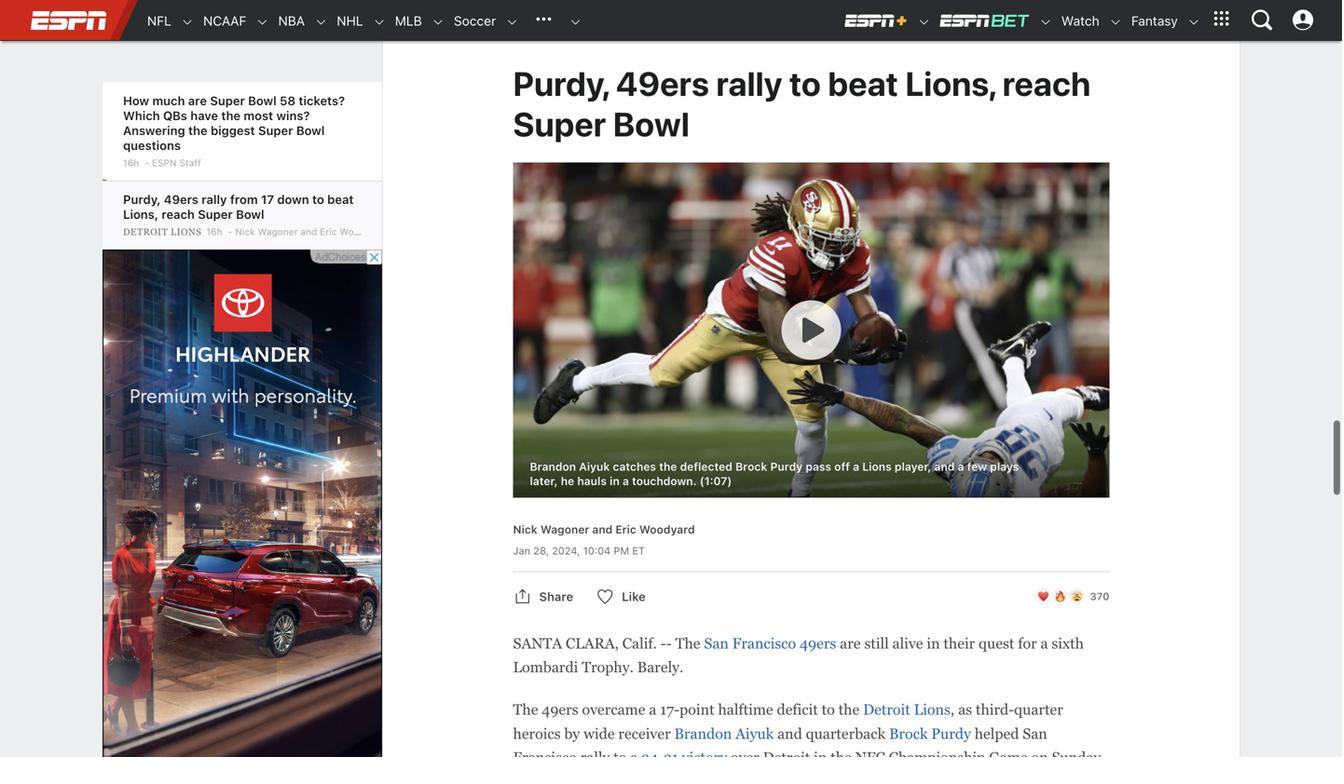 Task type: vqa. For each thing, say whether or not it's contained in the screenshot.
HIGHLIGHTS link
no



Task type: describe. For each thing, give the bounding box(es) containing it.
wide
[[584, 726, 615, 743]]

share button
[[501, 582, 587, 612]]

2024,
[[552, 545, 580, 558]]

brock purdy link
[[889, 726, 971, 743]]

helped
[[975, 726, 1019, 743]]

0 horizontal spatial eric
[[320, 227, 337, 237]]

to inside helped san francisco rally to a
[[614, 750, 627, 758]]

advertisement element
[[103, 250, 382, 758]]

how much are super bowl 58 tickets? which qbs have the most wins? answering the biggest super bowl questions
[[123, 94, 345, 152]]

clara,
[[566, 636, 619, 653]]

0 vertical spatial san
[[704, 636, 729, 653]]

nba
[[278, 13, 305, 28]]

nick for nick wagoner
[[513, 524, 538, 537]]

brandon
[[675, 726, 732, 743]]

purdy, for purdy, 49ers rally to beat lions, reach super bowl
[[513, 64, 609, 103]]

much
[[152, 94, 185, 108]]

,
[[951, 702, 955, 719]]

0 vertical spatial the
[[221, 109, 241, 123]]

staff
[[179, 158, 201, 168]]

purdy, for purdy, 49ers rally from 17 down to beat lions, reach super bowl
[[123, 193, 161, 207]]

rally inside helped san francisco rally to a
[[581, 750, 610, 758]]

super inside purdy, 49ers rally from 17 down to beat lions, reach super bowl
[[198, 207, 233, 221]]

mlb
[[395, 13, 422, 28]]

soccer
[[454, 13, 496, 28]]

heroics
[[513, 726, 561, 743]]

for
[[1018, 636, 1037, 653]]

have
[[190, 109, 218, 123]]

1 horizontal spatial lions
[[914, 702, 951, 719]]

1 - from the left
[[661, 636, 666, 653]]

49ers for lions,
[[164, 193, 199, 207]]

overcame
[[582, 702, 646, 719]]

how much are super bowl 58 tickets? which qbs have the most wins? answering the biggest super bowl questions link
[[123, 94, 345, 152]]

brock
[[889, 726, 928, 743]]

brandon aiyuk and quarterback brock purdy
[[675, 726, 971, 743]]

purdy, 49ers rally from 17 down to beat lions, reach super bowl
[[123, 193, 354, 221]]

how
[[123, 94, 149, 108]]

point
[[680, 702, 715, 719]]

santa
[[513, 636, 562, 653]]

are inside how much are super bowl 58 tickets? which qbs have the most wins? answering the biggest super bowl questions
[[188, 94, 207, 108]]

quarterback
[[806, 726, 886, 743]]

eric woodyard
[[616, 524, 695, 537]]

are still alive in their quest for a sixth lombardi trophy. barely.
[[513, 636, 1084, 677]]

rally for from
[[202, 193, 227, 207]]

jan
[[513, 545, 531, 558]]

0 horizontal spatial 16h
[[123, 158, 139, 168]]

calif.
[[623, 636, 657, 653]]

by
[[564, 726, 580, 743]]

their
[[944, 636, 975, 653]]

ncaaf
[[203, 13, 246, 28]]

1 horizontal spatial detroit
[[863, 702, 911, 719]]

which
[[123, 109, 160, 123]]

nhl
[[337, 13, 363, 28]]

mlb link
[[386, 1, 422, 41]]

helped san francisco rally to a
[[513, 726, 1048, 758]]

in
[[927, 636, 940, 653]]

1 horizontal spatial woodyard
[[640, 524, 695, 537]]

ncaaf link
[[194, 1, 246, 41]]

370
[[1090, 591, 1110, 603]]

soccer link
[[445, 1, 496, 41]]

purdy, 49ers rally to beat lions, reach super bowl
[[513, 64, 1091, 143]]

nhl link
[[328, 1, 363, 41]]

lombardi
[[513, 660, 578, 677]]

0 horizontal spatial the
[[513, 702, 538, 719]]

nick for nick wagoner and eric woodyard
[[235, 227, 255, 237]]

watch link
[[1052, 1, 1100, 41]]

aiyuk
[[736, 726, 774, 743]]

trophy.
[[582, 660, 634, 677]]

wins?
[[276, 109, 310, 123]]

nfl
[[147, 13, 171, 28]]

espn
[[152, 158, 177, 168]]

purdy, 49ers rally from 17 down to beat lions, reach super bowl link
[[123, 193, 354, 221]]

san francisco 49ers link
[[704, 636, 837, 653]]

from
[[230, 193, 258, 207]]

28,
[[534, 545, 549, 558]]

370 button
[[1019, 582, 1125, 612]]

brandon aiyuk link
[[675, 726, 774, 743]]

10:04
[[583, 545, 611, 558]]

barely.
[[638, 660, 684, 677]]

nfl link
[[138, 1, 171, 41]]

beat inside the purdy, 49ers rally to beat lions, reach super bowl
[[828, 64, 899, 103]]

francisco inside helped san francisco rally to a
[[513, 750, 577, 758]]

deficit
[[777, 702, 818, 719]]

a inside helped san francisco rally to a
[[631, 750, 638, 758]]

quarter
[[1015, 702, 1064, 719]]

share
[[539, 590, 573, 604]]

nick wagoner
[[513, 524, 590, 537]]



Task type: locate. For each thing, give the bounding box(es) containing it.
detroit lions link down espn
[[123, 227, 204, 238]]

1 vertical spatial purdy,
[[123, 193, 161, 207]]

2 vertical spatial the
[[839, 702, 860, 719]]

0 horizontal spatial wagoner
[[258, 227, 298, 237]]

1 vertical spatial nick
[[513, 524, 538, 537]]

0 horizontal spatial lions
[[171, 227, 202, 237]]

reach up detroit lions 16h
[[162, 207, 195, 221]]

pm
[[614, 545, 629, 558]]

as
[[959, 702, 972, 719]]

0 vertical spatial purdy,
[[513, 64, 609, 103]]

1 horizontal spatial lions,
[[906, 64, 996, 103]]

0 vertical spatial francisco
[[733, 636, 796, 653]]

16h down questions on the left of the page
[[123, 158, 139, 168]]

2 horizontal spatial the
[[839, 702, 860, 719]]

lions, inside the purdy, 49ers rally to beat lions, reach super bowl
[[906, 64, 996, 103]]

the
[[221, 109, 241, 123], [188, 124, 208, 138], [839, 702, 860, 719]]

a
[[1041, 636, 1048, 653], [649, 702, 657, 719], [631, 750, 638, 758]]

san down quarter
[[1023, 726, 1048, 743]]

super inside the purdy, 49ers rally to beat lions, reach super bowl
[[513, 104, 606, 143]]

most
[[244, 109, 273, 123]]

1 horizontal spatial purdy,
[[513, 64, 609, 103]]

tickets?
[[299, 94, 345, 108]]

2 - from the left
[[666, 636, 672, 653]]

0 vertical spatial the
[[676, 636, 701, 653]]

16h
[[123, 158, 139, 168], [206, 227, 222, 237]]

nba link
[[269, 1, 305, 41]]

0 vertical spatial rally
[[716, 64, 783, 103]]

1 horizontal spatial the
[[221, 109, 241, 123]]

detroit inside detroit lions 16h
[[123, 227, 168, 237]]

1 vertical spatial woodyard
[[640, 524, 695, 537]]

1 horizontal spatial eric
[[616, 524, 637, 537]]

the down have
[[188, 124, 208, 138]]

lions inside detroit lions 16h
[[171, 227, 202, 237]]

0 horizontal spatial rally
[[202, 193, 227, 207]]

0 horizontal spatial the
[[188, 124, 208, 138]]

1 vertical spatial lions,
[[123, 207, 158, 221]]

san inside helped san francisco rally to a
[[1023, 726, 1048, 743]]

1 horizontal spatial nick
[[513, 524, 538, 537]]

17
[[261, 193, 274, 207]]

1 horizontal spatial francisco
[[733, 636, 796, 653]]

0 horizontal spatial purdy,
[[123, 193, 161, 207]]

a inside are still alive in their quest for a sixth lombardi trophy. barely.
[[1041, 636, 1048, 653]]

nick down purdy, 49ers rally from 17 down to beat lions, reach super bowl
[[235, 227, 255, 237]]

49ers
[[616, 64, 709, 103], [164, 193, 199, 207], [800, 636, 837, 653], [542, 702, 579, 719]]

1 vertical spatial the
[[513, 702, 538, 719]]

francisco down the heroics
[[513, 750, 577, 758]]

1 vertical spatial reach
[[162, 207, 195, 221]]

- right calif. at the left of the page
[[661, 636, 666, 653]]

1 vertical spatial a
[[649, 702, 657, 719]]

0 horizontal spatial woodyard
[[340, 227, 385, 237]]

0 vertical spatial are
[[188, 94, 207, 108]]

bowl
[[248, 94, 277, 108], [613, 104, 690, 143], [296, 124, 325, 138], [236, 207, 264, 221]]

eric
[[320, 227, 337, 237], [616, 524, 637, 537]]

1 vertical spatial beat
[[327, 193, 354, 207]]

1 horizontal spatial san
[[1023, 726, 1048, 743]]

1 vertical spatial wagoner
[[541, 524, 590, 537]]

wagoner
[[258, 227, 298, 237], [541, 524, 590, 537]]

like button
[[581, 582, 661, 612]]

, as third-quarter heroics by wide receiver
[[513, 702, 1064, 743]]

nick
[[235, 227, 255, 237], [513, 524, 538, 537]]

-
[[661, 636, 666, 653], [666, 636, 672, 653]]

0 vertical spatial lions,
[[906, 64, 996, 103]]

the up the quarterback
[[839, 702, 860, 719]]

like
[[622, 590, 646, 604]]

1 horizontal spatial reach
[[1003, 64, 1091, 103]]

0 horizontal spatial and
[[301, 227, 317, 237]]

reach down watch link
[[1003, 64, 1091, 103]]

0 vertical spatial a
[[1041, 636, 1048, 653]]

fantasy
[[1132, 13, 1178, 28]]

detroit
[[123, 227, 168, 237], [863, 702, 911, 719]]

49ers inside purdy, 49ers rally from 17 down to beat lions, reach super bowl
[[164, 193, 199, 207]]

wagoner up 2024,
[[541, 524, 590, 537]]

0 horizontal spatial are
[[188, 94, 207, 108]]

1 horizontal spatial a
[[649, 702, 657, 719]]

2 horizontal spatial rally
[[716, 64, 783, 103]]

0 vertical spatial eric
[[320, 227, 337, 237]]

questions
[[123, 138, 181, 152]]

and for eric
[[301, 227, 317, 237]]

1 vertical spatial francisco
[[513, 750, 577, 758]]

17-
[[660, 702, 680, 719]]

quest
[[979, 636, 1015, 653]]

lions,
[[906, 64, 996, 103], [123, 207, 158, 221]]

are up have
[[188, 94, 207, 108]]

1 horizontal spatial beat
[[828, 64, 899, 103]]

lions down purdy, 49ers rally from 17 down to beat lions, reach super bowl link
[[171, 227, 202, 237]]

detroit lions 16h
[[123, 227, 222, 237]]

san
[[704, 636, 729, 653], [1023, 726, 1048, 743]]

fantasy link
[[1122, 1, 1178, 41]]

0 horizontal spatial beat
[[327, 193, 354, 207]]

lions
[[171, 227, 202, 237], [914, 702, 951, 719]]

the up barely.
[[676, 636, 701, 653]]

2 vertical spatial rally
[[581, 750, 610, 758]]

to inside the purdy, 49ers rally to beat lions, reach super bowl
[[790, 64, 821, 103]]

1 horizontal spatial 16h
[[206, 227, 222, 237]]

sixth
[[1052, 636, 1084, 653]]

third-
[[976, 702, 1015, 719]]

1 vertical spatial are
[[840, 636, 861, 653]]

1 horizontal spatial the
[[676, 636, 701, 653]]

to
[[790, 64, 821, 103], [312, 193, 324, 207], [822, 702, 835, 719], [614, 750, 627, 758]]

reach inside purdy, 49ers rally from 17 down to beat lions, reach super bowl
[[162, 207, 195, 221]]

wagoner for nick wagoner
[[541, 524, 590, 537]]

francisco
[[733, 636, 796, 653], [513, 750, 577, 758]]

1 vertical spatial lions
[[914, 702, 951, 719]]

0 vertical spatial reach
[[1003, 64, 1091, 103]]

the up the heroics
[[513, 702, 538, 719]]

reach
[[1003, 64, 1091, 103], [162, 207, 195, 221]]

a right for
[[1041, 636, 1048, 653]]

lions, inside purdy, 49ers rally from 17 down to beat lions, reach super bowl
[[123, 207, 158, 221]]

and down down
[[301, 227, 317, 237]]

et
[[632, 545, 645, 558]]

58
[[280, 94, 296, 108]]

wagoner down 17
[[258, 227, 298, 237]]

0 vertical spatial and
[[301, 227, 317, 237]]

2 vertical spatial a
[[631, 750, 638, 758]]

1 vertical spatial 16h
[[206, 227, 222, 237]]

are inside are still alive in their quest for a sixth lombardi trophy. barely.
[[840, 636, 861, 653]]

super
[[210, 94, 245, 108], [513, 104, 606, 143], [258, 124, 293, 138], [198, 207, 233, 221]]

francisco up halftime at the bottom right
[[733, 636, 796, 653]]

the up biggest
[[221, 109, 241, 123]]

nick up jan
[[513, 524, 538, 537]]

0 horizontal spatial detroit lions link
[[123, 227, 204, 238]]

and down deficit
[[778, 726, 803, 743]]

rally
[[716, 64, 783, 103], [202, 193, 227, 207], [581, 750, 610, 758]]

0 vertical spatial detroit lions link
[[123, 227, 204, 238]]

0 horizontal spatial lions,
[[123, 207, 158, 221]]

1 horizontal spatial detroit lions link
[[863, 702, 951, 719]]

1 horizontal spatial rally
[[581, 750, 610, 758]]

rally inside the purdy, 49ers rally to beat lions, reach super bowl
[[716, 64, 783, 103]]

rally for to
[[716, 64, 783, 103]]

wagoner for nick wagoner and eric woodyard
[[258, 227, 298, 237]]

watch
[[1062, 13, 1100, 28]]

are left 'still'
[[840, 636, 861, 653]]

0 horizontal spatial san
[[704, 636, 729, 653]]

bowl inside the purdy, 49ers rally to beat lions, reach super bowl
[[613, 104, 690, 143]]

1 vertical spatial eric
[[616, 524, 637, 537]]

1 vertical spatial and
[[778, 726, 803, 743]]

0 horizontal spatial francisco
[[513, 750, 577, 758]]

purdy, inside the purdy, 49ers rally to beat lions, reach super bowl
[[513, 64, 609, 103]]

1 horizontal spatial wagoner
[[541, 524, 590, 537]]

purdy, inside purdy, 49ers rally from 17 down to beat lions, reach super bowl
[[123, 193, 161, 207]]

1 horizontal spatial and
[[778, 726, 803, 743]]

espn staff
[[152, 158, 201, 168]]

beat inside purdy, 49ers rally from 17 down to beat lions, reach super bowl
[[327, 193, 354, 207]]

detroit lions link up brock
[[863, 702, 951, 719]]

purdy
[[932, 726, 971, 743]]

answering
[[123, 124, 185, 138]]

receiver
[[619, 726, 671, 743]]

are
[[188, 94, 207, 108], [840, 636, 861, 653]]

halftime
[[718, 702, 774, 719]]

0 vertical spatial woodyard
[[340, 227, 385, 237]]

the 49ers overcame a 17-point halftime deficit to the detroit lions
[[513, 702, 951, 719]]

49ers for to
[[542, 702, 579, 719]]

and for quarterback
[[778, 726, 803, 743]]

qbs
[[163, 109, 187, 123]]

jan 28, 2024, 10:04 pm et
[[513, 545, 645, 558]]

49ers inside the purdy, 49ers rally to beat lions, reach super bowl
[[616, 64, 709, 103]]

0 horizontal spatial nick
[[235, 227, 255, 237]]

0 horizontal spatial a
[[631, 750, 638, 758]]

0 vertical spatial 16h
[[123, 158, 139, 168]]

0 vertical spatial wagoner
[[258, 227, 298, 237]]

1 vertical spatial san
[[1023, 726, 1048, 743]]

1 vertical spatial rally
[[202, 193, 227, 207]]

1 horizontal spatial are
[[840, 636, 861, 653]]

0 vertical spatial lions
[[171, 227, 202, 237]]

rally inside purdy, 49ers rally from 17 down to beat lions, reach super bowl
[[202, 193, 227, 207]]

down
[[277, 193, 309, 207]]

and
[[301, 227, 317, 237], [778, 726, 803, 743]]

- up barely.
[[666, 636, 672, 653]]

detroit up brock
[[863, 702, 911, 719]]

0 vertical spatial beat
[[828, 64, 899, 103]]

1 vertical spatial detroit lions link
[[863, 702, 951, 719]]

a down receiver
[[631, 750, 638, 758]]

0 horizontal spatial reach
[[162, 207, 195, 221]]

2 horizontal spatial a
[[1041, 636, 1048, 653]]

san up the 49ers overcame a 17-point halftime deficit to the detroit lions
[[704, 636, 729, 653]]

0 vertical spatial nick
[[235, 227, 255, 237]]

santa clara, calif. -- the san francisco 49ers
[[513, 636, 837, 653]]

purdy,
[[513, 64, 609, 103], [123, 193, 161, 207]]

1 vertical spatial detroit
[[863, 702, 911, 719]]

16h down purdy, 49ers rally from 17 down to beat lions, reach super bowl
[[206, 227, 222, 237]]

to inside purdy, 49ers rally from 17 down to beat lions, reach super bowl
[[312, 193, 324, 207]]

0 vertical spatial detroit
[[123, 227, 168, 237]]

0 horizontal spatial detroit
[[123, 227, 168, 237]]

a left 17-
[[649, 702, 657, 719]]

nick wagoner and eric woodyard
[[235, 227, 385, 237]]

reach inside the purdy, 49ers rally to beat lions, reach super bowl
[[1003, 64, 1091, 103]]

1 vertical spatial the
[[188, 124, 208, 138]]

lions up brock purdy link
[[914, 702, 951, 719]]

bowl inside purdy, 49ers rally from 17 down to beat lions, reach super bowl
[[236, 207, 264, 221]]

detroit down espn
[[123, 227, 168, 237]]

49ers for bowl
[[616, 64, 709, 103]]

still
[[865, 636, 889, 653]]

alive
[[893, 636, 924, 653]]

detroit lions link
[[123, 227, 204, 238], [863, 702, 951, 719]]

biggest
[[211, 124, 255, 138]]



